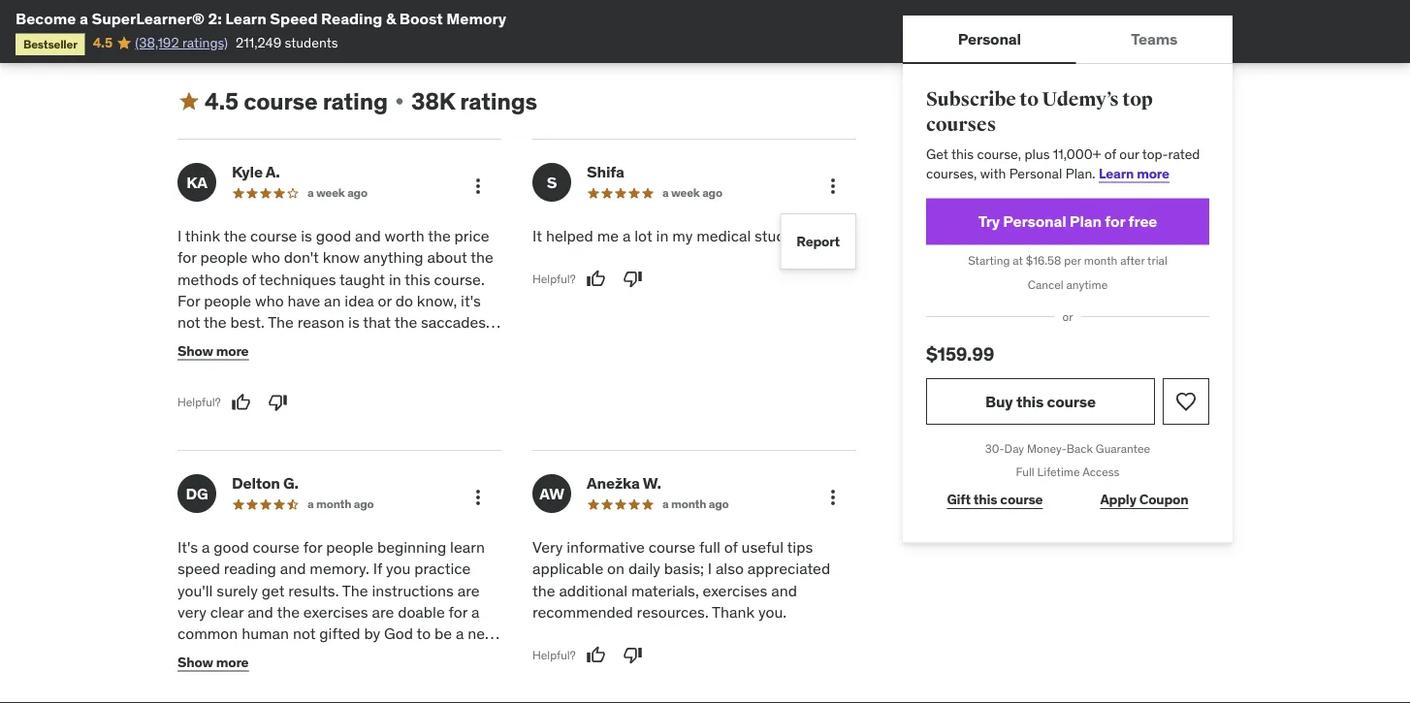 Task type: vqa. For each thing, say whether or not it's contained in the screenshot.
skills.
no



Task type: describe. For each thing, give the bounding box(es) containing it.
materials,
[[631, 580, 699, 600]]

more for first show more button from the top of the page
[[216, 20, 249, 38]]

studies
[[755, 226, 805, 246]]

the inside the very informative course full of useful tips applicable on daily basis; i also appreciated the additional materials, exercises and recommended resources. thank you.
[[533, 580, 555, 600]]

it helped me a lot in my medical studies
[[533, 226, 805, 246]]

methods
[[178, 269, 239, 289]]

11,000+
[[1053, 145, 1101, 163]]

teams
[[1131, 29, 1178, 48]]

apply coupon
[[1100, 491, 1189, 508]]

show more button for kyle a.
[[178, 332, 249, 371]]

tab list containing personal
[[903, 16, 1233, 64]]

additional actions for review by anežka w. image
[[822, 486, 845, 509]]

reader
[[403, 378, 448, 398]]

a right become
[[80, 8, 88, 28]]

and up get
[[280, 559, 306, 579]]

the down depth
[[313, 356, 336, 376]]

subscribe
[[926, 88, 1016, 112]]

imma
[[346, 646, 384, 666]]

on inside it's a good course for people beginning learn speed reading and memory. if you practice you'll surely get results. the instructions are very clear and the exercises are doable for a common human not gifted by god to be a nerd since the birth, however imma give a 4.5 but not 5 because i felt like it was missing some techniques on how to not lose focu
[[258, 689, 275, 703]]

show more for kyle a.
[[178, 342, 249, 360]]

dg
[[186, 484, 208, 503]]

try
[[978, 211, 1000, 231]]

ka
[[186, 172, 207, 192]]

a up nerd
[[471, 602, 480, 622]]

the down price at the left top of page
[[471, 247, 494, 267]]

bestseller
[[23, 36, 77, 51]]

the up about
[[428, 226, 451, 246]]

exercises inside it's a good course for people beginning learn speed reading and memory. if you practice you'll surely get results. the instructions are very clear and the exercises are doable for a common human not gifted by god to be a nerd since the birth, however imma give a 4.5 but not 5 because i felt like it was missing some techniques on how to not lose focu
[[303, 602, 368, 622]]

ago for delton g.
[[354, 497, 374, 512]]

try personal plan for free link
[[926, 198, 1210, 245]]

because
[[217, 667, 275, 687]]

apply
[[1100, 491, 1137, 508]]

0 vertical spatial it's
[[461, 291, 481, 311]]

this inside i think the course is good and worth the price for people who don't know anything about the methods of techniques taught in this course. for people who have an idea or do know, it's not the best. the reason is that the saccades part is not as in-depth as it should be, especially since it's the core technique to help improve your reading to a speed reader
[[405, 269, 430, 289]]

if
[[373, 559, 382, 579]]

of inside the very informative course full of useful tips applicable on daily basis; i also appreciated the additional materials, exercises and recommended resources. thank you.
[[724, 537, 738, 557]]

course inside i think the course is good and worth the price for people who don't know anything about the methods of techniques taught in this course. for people who have an idea or do know, it's not the best. the reason is that the saccades part is not as in-depth as it should be, especially since it's the core technique to help improve your reading to a speed reader
[[250, 226, 297, 246]]

show more button for delton g.
[[178, 643, 249, 682]]

you
[[386, 559, 411, 579]]

aw
[[539, 484, 564, 503]]

starting
[[968, 253, 1010, 268]]

common
[[178, 624, 238, 644]]

money-
[[1027, 441, 1067, 456]]

coupon
[[1139, 491, 1189, 508]]

month for very informative course full of useful tips applicable on daily basis; i also appreciated the additional materials, exercises and recommended resources. thank you.
[[671, 497, 706, 512]]

for inside i think the course is good and worth the price for people who don't know anything about the methods of techniques taught in this course. for people who have an idea or do know, it's not the best. the reason is that the saccades part is not as in-depth as it should be, especially since it's the core technique to help improve your reading to a speed reader
[[178, 247, 196, 267]]

delton g.
[[232, 473, 299, 493]]

2 vertical spatial is
[[210, 334, 221, 354]]

felt
[[287, 667, 310, 687]]

reading inside i think the course is good and worth the price for people who don't know anything about the methods of techniques taught in this course. for people who have an idea or do know, it's not the best. the reason is that the saccades part is not as in-depth as it should be, especially since it's the core technique to help improve your reading to a speed reader
[[270, 378, 323, 398]]

plus
[[1025, 145, 1050, 163]]

0 vertical spatial learn
[[225, 8, 267, 28]]

30-
[[985, 441, 1004, 456]]

$16.58
[[1026, 253, 1061, 268]]

in inside i think the course is good and worth the price for people who don't know anything about the methods of techniques taught in this course. for people who have an idea or do know, it's not the best. the reason is that the saccades part is not as in-depth as it should be, especially since it's the core technique to help improve your reading to a speed reader
[[389, 269, 401, 289]]

how
[[279, 689, 308, 703]]

38k ratings
[[411, 87, 537, 116]]

gift this course link
[[926, 481, 1064, 519]]

show more inside button
[[178, 20, 249, 38]]

buy
[[985, 391, 1013, 411]]

anežka
[[587, 473, 640, 493]]

reading inside it's a good course for people beginning learn speed reading and memory. if you practice you'll surely get results. the instructions are very clear and the exercises are doable for a common human not gifted by god to be a nerd since the birth, however imma give a 4.5 but not 5 because i felt like it was missing some techniques on how to not lose focu
[[224, 559, 276, 579]]

improve
[[178, 378, 233, 398]]

ago for anežka w.
[[709, 497, 729, 512]]

the right 'think' in the top left of the page
[[224, 226, 247, 246]]

by
[[364, 624, 380, 644]]

mark review by anežka w. as unhelpful image
[[623, 646, 643, 665]]

clear
[[210, 602, 244, 622]]

kyle a.
[[232, 162, 280, 182]]

anežka w.
[[587, 473, 661, 493]]

report button
[[797, 222, 840, 261]]

additional actions for review by delton g. image
[[467, 486, 490, 509]]

ago for kyle a.
[[347, 185, 368, 200]]

a right be
[[456, 624, 464, 644]]

i inside the very informative course full of useful tips applicable on daily basis; i also appreciated the additional materials, exercises and recommended resources. thank you.
[[708, 559, 712, 579]]

0 vertical spatial who
[[251, 247, 280, 267]]

daily
[[628, 559, 660, 579]]

plan.
[[1066, 164, 1096, 182]]

a up memory.
[[307, 497, 314, 512]]

udemy's
[[1042, 88, 1119, 112]]

it's a good course for people beginning learn speed reading and memory. if you practice you'll surely get results. the instructions are very clear and the exercises are doable for a common human not gifted by god to be a nerd since the birth, however imma give a 4.5 but not 5 because i felt like it was missing some techniques on how to not lose focu
[[178, 537, 499, 703]]

or inside i think the course is good and worth the price for people who don't know anything about the methods of techniques taught in this course. for people who have an idea or do know, it's not the best. the reason is that the saccades part is not as in-depth as it should be, especially since it's the core technique to help improve your reading to a speed reader
[[378, 291, 392, 311]]

about
[[427, 247, 467, 267]]

mark review by kyle a. as unhelpful image
[[268, 393, 288, 412]]

courses
[[926, 113, 996, 136]]

kyle
[[232, 162, 263, 182]]

0 vertical spatial in
[[656, 226, 669, 246]]

since inside it's a good course for people beginning learn speed reading and memory. if you practice you'll surely get results. the instructions are very clear and the exercises are doable for a common human not gifted by god to be a nerd since the birth, however imma give a 4.5 but not 5 because i felt like it was missing some techniques on how to not lose focu
[[178, 646, 214, 666]]

helpful? for s
[[533, 271, 576, 286]]

instructions
[[372, 580, 454, 600]]

some
[[442, 667, 480, 687]]

show for kyle a.
[[178, 342, 213, 360]]

top-
[[1142, 145, 1168, 163]]

more down top-
[[1137, 164, 1170, 182]]

30-day money-back guarantee full lifetime access
[[985, 441, 1151, 480]]

try personal plan for free
[[978, 211, 1157, 231]]

a up 'don't'
[[307, 185, 314, 200]]

&
[[386, 8, 396, 28]]

not down 'like'
[[329, 689, 352, 703]]

be
[[435, 624, 452, 644]]

xsmall image
[[392, 94, 407, 109]]

it inside i think the course is good and worth the price for people who don't know anything about the methods of techniques taught in this course. for people who have an idea or do know, it's not the best. the reason is that the saccades part is not as in-depth as it should be, especially since it's the core technique to help improve your reading to a speed reader
[[354, 334, 363, 354]]

techniques inside it's a good course for people beginning learn speed reading and memory. if you practice you'll surely get results. the instructions are very clear and the exercises are doable for a common human not gifted by god to be a nerd since the birth, however imma give a 4.5 but not 5 because i felt like it was missing some techniques on how to not lose focu
[[178, 689, 254, 703]]

xsmall image
[[253, 22, 268, 37]]

1 vertical spatial helpful?
[[178, 395, 221, 410]]

gift this course
[[947, 491, 1043, 508]]

a right give
[[420, 646, 429, 666]]

that
[[363, 313, 391, 332]]

additional actions for review by kyle a. image
[[467, 175, 490, 198]]

a left lot
[[623, 226, 631, 246]]

week for kyle a.
[[316, 185, 345, 200]]

1 vertical spatial is
[[348, 313, 360, 332]]

to inside subscribe to udemy's top courses
[[1020, 88, 1039, 112]]

course down 211,249 students
[[244, 87, 318, 116]]

for up memory.
[[303, 537, 322, 557]]

wishlist image
[[1175, 390, 1198, 413]]

tips
[[787, 537, 813, 557]]

this for get this course, plus 11,000+ of our top-rated courses, with personal plan.
[[951, 145, 974, 163]]

personal button
[[903, 16, 1076, 62]]

show more for delton g.
[[178, 653, 249, 671]]

basis;
[[664, 559, 704, 579]]

211,249
[[236, 34, 282, 51]]

the down do
[[394, 313, 417, 332]]

to left the help
[[447, 356, 461, 376]]

w.
[[643, 473, 661, 493]]

lose
[[356, 689, 384, 703]]

helped
[[546, 226, 593, 246]]

cancel
[[1028, 277, 1064, 292]]

informative
[[567, 537, 645, 557]]

very
[[533, 537, 563, 557]]

get this course, plus 11,000+ of our top-rated courses, with personal plan.
[[926, 145, 1200, 182]]

applicable
[[533, 559, 604, 579]]

good inside it's a good course for people beginning learn speed reading and memory. if you practice you'll surely get results. the instructions are very clear and the exercises are doable for a common human not gifted by god to be a nerd since the birth, however imma give a 4.5 but not 5 because i felt like it was missing some techniques on how to not lose focu
[[214, 537, 249, 557]]

the up because
[[217, 646, 240, 666]]

course inside buy this course button
[[1047, 391, 1096, 411]]

month inside starting at $16.58 per month after trial cancel anytime
[[1084, 253, 1118, 268]]

idea
[[345, 291, 374, 311]]

$159.99
[[926, 342, 994, 365]]

to down core
[[326, 378, 341, 398]]

price
[[455, 226, 489, 246]]

1 horizontal spatial or
[[1063, 309, 1073, 324]]

exercises inside the very informative course full of useful tips applicable on daily basis; i also appreciated the additional materials, exercises and recommended resources. thank you.
[[703, 580, 768, 600]]

guarantee
[[1096, 441, 1151, 456]]

courses,
[[926, 164, 977, 182]]

was
[[354, 667, 381, 687]]

resources.
[[637, 602, 709, 622]]

to left be
[[417, 624, 431, 644]]

for inside 'link'
[[1105, 211, 1125, 231]]

buy this course button
[[926, 378, 1155, 425]]

a week ago for kyle a.
[[307, 185, 368, 200]]

like
[[314, 667, 338, 687]]

good inside i think the course is good and worth the price for people who don't know anything about the methods of techniques taught in this course. for people who have an idea or do know, it's not the best. the reason is that the saccades part is not as in-depth as it should be, especially since it's the core technique to help improve your reading to a speed reader
[[316, 226, 351, 246]]

results.
[[288, 580, 339, 600]]

gifted
[[319, 624, 360, 644]]

personal inside 'link'
[[1003, 211, 1066, 231]]

0 vertical spatial people
[[200, 247, 248, 267]]

not down best.
[[225, 334, 247, 354]]

i think the course is good and worth the price for people who don't know anything about the methods of techniques taught in this course. for people who have an idea or do know, it's not the best. the reason is that the saccades part is not as in-depth as it should be, especially since it's the core technique to help improve your reading to a speed reader
[[178, 226, 494, 398]]

ago for shifa
[[702, 185, 723, 200]]

missing
[[385, 667, 439, 687]]

recommended
[[533, 602, 633, 622]]



Task type: locate. For each thing, give the bounding box(es) containing it.
learn down our at the right of page
[[1099, 164, 1134, 182]]

and inside i think the course is good and worth the price for people who don't know anything about the methods of techniques taught in this course. for people who have an idea or do know, it's not the best. the reason is that the saccades part is not as in-depth as it should be, especially since it's the core technique to help improve your reading to a speed reader
[[355, 226, 381, 246]]

show more left xsmall icon
[[178, 20, 249, 38]]

are
[[458, 580, 480, 600], [372, 602, 394, 622]]

2 vertical spatial of
[[724, 537, 738, 557]]

personal inside 'button'
[[958, 29, 1021, 48]]

week for shifa
[[671, 185, 700, 200]]

techniques down 'don't'
[[259, 269, 336, 289]]

this inside buy this course button
[[1016, 391, 1044, 411]]

do
[[395, 291, 413, 311]]

medium image
[[178, 90, 201, 113]]

this inside 'gift this course' link
[[974, 491, 998, 508]]

2 vertical spatial show
[[178, 653, 213, 671]]

1 show from the top
[[178, 20, 213, 38]]

0 vertical spatial it
[[354, 334, 363, 354]]

0 horizontal spatial as
[[251, 334, 267, 354]]

not down the for
[[178, 313, 200, 332]]

thank
[[712, 602, 755, 622]]

a week ago up know
[[307, 185, 368, 200]]

delton
[[232, 473, 280, 493]]

0 horizontal spatial on
[[258, 689, 275, 703]]

with
[[980, 164, 1006, 182]]

2 horizontal spatial 4.5
[[432, 646, 454, 666]]

in down anything
[[389, 269, 401, 289]]

a up it helped me a lot in my medical studies at the top of page
[[662, 185, 669, 200]]

0 horizontal spatial techniques
[[178, 689, 254, 703]]

ago up if
[[354, 497, 374, 512]]

speed inside it's a good course for people beginning learn speed reading and memory. if you practice you'll surely get results. the instructions are very clear and the exercises are doable for a common human not gifted by god to be a nerd since the birth, however imma give a 4.5 but not 5 because i felt like it was missing some techniques on how to not lose focu
[[178, 559, 220, 579]]

or down anytime
[[1063, 309, 1073, 324]]

this up 'courses,'
[[951, 145, 974, 163]]

you.
[[758, 602, 787, 622]]

part
[[178, 334, 206, 354]]

a down core
[[344, 378, 353, 398]]

this up do
[[405, 269, 430, 289]]

4.5 for 4.5 course rating
[[205, 87, 239, 116]]

1 vertical spatial personal
[[1009, 164, 1062, 182]]

1 horizontal spatial good
[[316, 226, 351, 246]]

helpful?
[[533, 271, 576, 286], [178, 395, 221, 410], [533, 648, 576, 663]]

1 vertical spatial show
[[178, 342, 213, 360]]

0 vertical spatial techniques
[[259, 269, 336, 289]]

rating
[[323, 87, 388, 116]]

1 vertical spatial it's
[[290, 356, 310, 376]]

4.5 for 4.5
[[93, 34, 112, 51]]

back
[[1067, 441, 1093, 456]]

2 a month ago from the left
[[662, 497, 729, 512]]

techniques
[[259, 269, 336, 289], [178, 689, 254, 703]]

0 vertical spatial show
[[178, 20, 213, 38]]

people up memory.
[[326, 537, 373, 557]]

a month ago for w.
[[662, 497, 729, 512]]

speed down core
[[356, 378, 399, 398]]

this for buy this course
[[1016, 391, 1044, 411]]

a inside i think the course is good and worth the price for people who don't know anything about the methods of techniques taught in this course. for people who have an idea or do know, it's not the best. the reason is that the saccades part is not as in-depth as it should be, especially since it's the core technique to help improve your reading to a speed reader
[[344, 378, 353, 398]]

a month ago up memory.
[[307, 497, 374, 512]]

1 horizontal spatial exercises
[[703, 580, 768, 600]]

surely
[[217, 580, 258, 600]]

1 horizontal spatial in
[[656, 226, 669, 246]]

1 horizontal spatial week
[[671, 185, 700, 200]]

show
[[178, 20, 213, 38], [178, 342, 213, 360], [178, 653, 213, 671]]

nerd
[[468, 624, 499, 644]]

i left the 'felt'
[[279, 667, 283, 687]]

since
[[250, 356, 286, 376], [178, 646, 214, 666]]

1 horizontal spatial a week ago
[[662, 185, 723, 200]]

to left udemy's
[[1020, 88, 1039, 112]]

2 show more from the top
[[178, 342, 249, 360]]

2 week from the left
[[671, 185, 700, 200]]

1 week from the left
[[316, 185, 345, 200]]

course up basis; on the bottom left of the page
[[649, 537, 695, 557]]

helpful? down especially in the left bottom of the page
[[178, 395, 221, 410]]

i inside it's a good course for people beginning learn speed reading and memory. if you practice you'll surely get results. the instructions are very clear and the exercises are doable for a common human not gifted by god to be a nerd since the birth, however imma give a 4.5 but not 5 because i felt like it was missing some techniques on how to not lose focu
[[279, 667, 283, 687]]

1 as from the left
[[251, 334, 267, 354]]

show more up improve
[[178, 342, 249, 360]]

2 a week ago from the left
[[662, 185, 723, 200]]

helpful? for aw
[[533, 648, 576, 663]]

course up get
[[253, 537, 300, 557]]

exercises up gifted
[[303, 602, 368, 622]]

and up anything
[[355, 226, 381, 246]]

3 show from the top
[[178, 653, 213, 671]]

3 show more button from the top
[[178, 643, 249, 682]]

2 vertical spatial personal
[[1003, 211, 1066, 231]]

4.5 down be
[[432, 646, 454, 666]]

full
[[699, 537, 721, 557]]

1 horizontal spatial speed
[[356, 378, 399, 398]]

subscribe to udemy's top courses
[[926, 88, 1153, 136]]

appreciated
[[748, 559, 830, 579]]

1 vertical spatial good
[[214, 537, 249, 557]]

memory.
[[310, 559, 369, 579]]

1 vertical spatial speed
[[178, 559, 220, 579]]

know
[[323, 247, 360, 267]]

on inside the very informative course full of useful tips applicable on daily basis; i also appreciated the additional materials, exercises and recommended resources. thank you.
[[607, 559, 625, 579]]

mark review by anežka w. as helpful image
[[586, 646, 606, 665]]

the
[[224, 226, 247, 246], [428, 226, 451, 246], [471, 247, 494, 267], [204, 313, 227, 332], [394, 313, 417, 332], [313, 356, 336, 376], [533, 580, 555, 600], [277, 602, 300, 622], [217, 646, 240, 666]]

0 vertical spatial on
[[607, 559, 625, 579]]

1 horizontal spatial learn
[[1099, 164, 1134, 182]]

month up anytime
[[1084, 253, 1118, 268]]

the down applicable
[[533, 580, 555, 600]]

1 vertical spatial are
[[372, 602, 394, 622]]

1 horizontal spatial are
[[458, 580, 480, 600]]

free
[[1129, 211, 1157, 231]]

very
[[178, 602, 206, 622]]

0 horizontal spatial the
[[268, 313, 294, 332]]

get
[[262, 580, 285, 600]]

it up core
[[354, 334, 363, 354]]

to
[[1020, 88, 1039, 112], [447, 356, 461, 376], [326, 378, 341, 398], [417, 624, 431, 644], [311, 689, 325, 703]]

people down methods
[[204, 291, 251, 311]]

course inside 'gift this course' link
[[1000, 491, 1043, 508]]

become
[[16, 8, 76, 28]]

not left 5
[[178, 667, 200, 687]]

0 horizontal spatial are
[[372, 602, 394, 622]]

the
[[268, 313, 294, 332], [342, 580, 368, 600]]

more for show more button related to kyle a.
[[216, 342, 249, 360]]

0 horizontal spatial month
[[316, 497, 351, 512]]

not
[[178, 313, 200, 332], [225, 334, 247, 354], [293, 624, 316, 644], [178, 667, 200, 687], [329, 689, 352, 703]]

1 vertical spatial exercises
[[303, 602, 368, 622]]

our
[[1120, 145, 1139, 163]]

but
[[458, 646, 481, 666]]

0 horizontal spatial good
[[214, 537, 249, 557]]

or left do
[[378, 291, 392, 311]]

0 horizontal spatial i
[[178, 226, 182, 246]]

exercises up thank
[[703, 580, 768, 600]]

38k
[[411, 87, 455, 116]]

course.
[[434, 269, 485, 289]]

month up the full
[[671, 497, 706, 512]]

1 vertical spatial the
[[342, 580, 368, 600]]

1 vertical spatial people
[[204, 291, 251, 311]]

2 horizontal spatial of
[[1105, 145, 1116, 163]]

apply coupon button
[[1079, 481, 1210, 519]]

0 horizontal spatial or
[[378, 291, 392, 311]]

top
[[1122, 88, 1153, 112]]

0 horizontal spatial is
[[210, 334, 221, 354]]

for down 'think' in the top left of the page
[[178, 247, 196, 267]]

1 vertical spatial in
[[389, 269, 401, 289]]

it right 'like'
[[341, 667, 351, 687]]

1 horizontal spatial the
[[342, 580, 368, 600]]

since inside i think the course is good and worth the price for people who don't know anything about the methods of techniques taught in this course. for people who have an idea or do know, it's not the best. the reason is that the saccades part is not as in-depth as it should be, especially since it's the core technique to help improve your reading to a speed reader
[[250, 356, 286, 376]]

a month ago
[[307, 497, 374, 512], [662, 497, 729, 512]]

1 vertical spatial of
[[242, 269, 256, 289]]

who left 'don't'
[[251, 247, 280, 267]]

0 vertical spatial helpful?
[[533, 271, 576, 286]]

1 horizontal spatial of
[[724, 537, 738, 557]]

1 horizontal spatial a month ago
[[662, 497, 729, 512]]

2 vertical spatial i
[[279, 667, 283, 687]]

best.
[[230, 313, 265, 332]]

4.5 right medium icon
[[205, 87, 239, 116]]

0 vertical spatial reading
[[270, 378, 323, 398]]

4.5 inside it's a good course for people beginning learn speed reading and memory. if you practice you'll surely get results. the instructions are very clear and the exercises are doable for a common human not gifted by god to be a nerd since the birth, however imma give a 4.5 but not 5 because i felt like it was missing some techniques on how to not lose focu
[[432, 646, 454, 666]]

show more down common
[[178, 653, 249, 671]]

personal
[[958, 29, 1021, 48], [1009, 164, 1062, 182], [1003, 211, 1066, 231]]

people up methods
[[200, 247, 248, 267]]

of right methods
[[242, 269, 256, 289]]

1 horizontal spatial is
[[301, 226, 312, 246]]

saccades
[[421, 313, 486, 332]]

the inside i think the course is good and worth the price for people who don't know anything about the methods of techniques taught in this course. for people who have an idea or do know, it's not the best. the reason is that the saccades part is not as in-depth as it should be, especially since it's the core technique to help improve your reading to a speed reader
[[268, 313, 294, 332]]

week up know
[[316, 185, 345, 200]]

more
[[216, 20, 249, 38], [1137, 164, 1170, 182], [216, 342, 249, 360], [216, 653, 249, 671]]

personal inside get this course, plus 11,000+ of our top-rated courses, with personal plan.
[[1009, 164, 1062, 182]]

i inside i think the course is good and worth the price for people who don't know anything about the methods of techniques taught in this course. for people who have an idea or do know, it's not the best. the reason is that the saccades part is not as in-depth as it should be, especially since it's the core technique to help improve your reading to a speed reader
[[178, 226, 182, 246]]

0 vertical spatial i
[[178, 226, 182, 246]]

starting at $16.58 per month after trial cancel anytime
[[968, 253, 1168, 292]]

3 show more from the top
[[178, 653, 249, 671]]

1 show more from the top
[[178, 20, 249, 38]]

the down get
[[277, 602, 300, 622]]

this for gift this course
[[974, 491, 998, 508]]

1 horizontal spatial it
[[354, 334, 363, 354]]

0 vertical spatial speed
[[356, 378, 399, 398]]

0 horizontal spatial it
[[341, 667, 351, 687]]

for
[[178, 291, 200, 311]]

1 vertical spatial who
[[255, 291, 284, 311]]

2 vertical spatial 4.5
[[432, 646, 454, 666]]

mark review by shifa as unhelpful image
[[623, 269, 643, 289]]

this right gift
[[974, 491, 998, 508]]

is up 'don't'
[[301, 226, 312, 246]]

2 vertical spatial helpful?
[[533, 648, 576, 663]]

course inside the very informative course full of useful tips applicable on daily basis; i also appreciated the additional materials, exercises and recommended resources. thank you.
[[649, 537, 695, 557]]

practice
[[414, 559, 471, 579]]

additional actions for review by shifa image
[[822, 175, 845, 198]]

reading right your
[[270, 378, 323, 398]]

1 vertical spatial show more
[[178, 342, 249, 360]]

doable
[[398, 602, 445, 622]]

0 horizontal spatial week
[[316, 185, 345, 200]]

for left free
[[1105, 211, 1125, 231]]

2 show from the top
[[178, 342, 213, 360]]

2 horizontal spatial i
[[708, 559, 712, 579]]

of left our at the right of page
[[1105, 145, 1116, 163]]

1 horizontal spatial techniques
[[259, 269, 336, 289]]

additional
[[559, 580, 628, 600]]

1 vertical spatial i
[[708, 559, 712, 579]]

of inside get this course, plus 11,000+ of our top-rated courses, with personal plan.
[[1105, 145, 1116, 163]]

i left also
[[708, 559, 712, 579]]

teams button
[[1076, 16, 1233, 62]]

on left how
[[258, 689, 275, 703]]

1 vertical spatial on
[[258, 689, 275, 703]]

helpful? left mark review by shifa as helpful "image"
[[533, 271, 576, 286]]

2 as from the left
[[334, 334, 350, 354]]

i left 'think' in the top left of the page
[[178, 226, 182, 246]]

speed inside i think the course is good and worth the price for people who don't know anything about the methods of techniques taught in this course. for people who have an idea or do know, it's not the best. the reason is that the saccades part is not as in-depth as it should be, especially since it's the core technique to help improve your reading to a speed reader
[[356, 378, 399, 398]]

s
[[547, 172, 557, 192]]

the up 'part'
[[204, 313, 227, 332]]

exercises
[[703, 580, 768, 600], [303, 602, 368, 622]]

tab list
[[903, 16, 1233, 64]]

1 horizontal spatial i
[[279, 667, 283, 687]]

a week ago
[[307, 185, 368, 200], [662, 185, 723, 200]]

ago up the full
[[709, 497, 729, 512]]

be,
[[417, 334, 438, 354]]

mark review by shifa as helpful image
[[586, 269, 606, 289]]

week up my
[[671, 185, 700, 200]]

0 horizontal spatial a week ago
[[307, 185, 368, 200]]

0 vertical spatial 4.5
[[93, 34, 112, 51]]

0 vertical spatial good
[[316, 226, 351, 246]]

0 horizontal spatial since
[[178, 646, 214, 666]]

for
[[1105, 211, 1125, 231], [178, 247, 196, 267], [303, 537, 322, 557], [449, 602, 468, 622]]

1 horizontal spatial since
[[250, 356, 286, 376]]

0 vertical spatial show more
[[178, 20, 249, 38]]

2:
[[208, 8, 222, 28]]

1 horizontal spatial as
[[334, 334, 350, 354]]

2 horizontal spatial is
[[348, 313, 360, 332]]

people inside it's a good course for people beginning learn speed reading and memory. if you practice you'll surely get results. the instructions are very clear and the exercises are doable for a common human not gifted by god to be a nerd since the birth, however imma give a 4.5 but not 5 because i felt like it was missing some techniques on how to not lose focu
[[326, 537, 373, 557]]

course up back
[[1047, 391, 1096, 411]]

1 vertical spatial techniques
[[178, 689, 254, 703]]

learn up '211,249'
[[225, 8, 267, 28]]

ago up know
[[347, 185, 368, 200]]

on down informative
[[607, 559, 625, 579]]

course up 'don't'
[[250, 226, 297, 246]]

2 show more button from the top
[[178, 332, 249, 371]]

in right lot
[[656, 226, 669, 246]]

the inside it's a good course for people beginning learn speed reading and memory. if you practice you'll surely get results. the instructions are very clear and the exercises are doable for a common human not gifted by god to be a nerd since the birth, however imma give a 4.5 but not 5 because i felt like it was missing some techniques on how to not lose focu
[[342, 580, 368, 600]]

1 a week ago from the left
[[307, 185, 368, 200]]

show for delton g.
[[178, 653, 213, 671]]

a month ago up the full
[[662, 497, 729, 512]]

have
[[288, 291, 320, 311]]

(38,192 ratings)
[[135, 34, 228, 51]]

and inside the very informative course full of useful tips applicable on daily basis; i also appreciated the additional materials, exercises and recommended resources. thank you.
[[771, 580, 797, 600]]

this right buy
[[1016, 391, 1044, 411]]

and down appreciated
[[771, 580, 797, 600]]

reading
[[321, 8, 383, 28]]

more left xsmall icon
[[216, 20, 249, 38]]

reading up surely at the left of the page
[[224, 559, 276, 579]]

1 vertical spatial show more button
[[178, 332, 249, 371]]

1 vertical spatial reading
[[224, 559, 276, 579]]

it inside it's a good course for people beginning learn speed reading and memory. if you practice you'll surely get results. the instructions are very clear and the exercises are doable for a common human not gifted by god to be a nerd since the birth, however imma give a 4.5 but not 5 because i felt like it was missing some techniques on how to not lose focu
[[341, 667, 351, 687]]

it's
[[461, 291, 481, 311], [290, 356, 310, 376]]

a month ago for g.
[[307, 497, 374, 512]]

should
[[367, 334, 413, 354]]

not up however at the left bottom
[[293, 624, 316, 644]]

1 a month ago from the left
[[307, 497, 374, 512]]

is up especially in the left bottom of the page
[[210, 334, 221, 354]]

good up know
[[316, 226, 351, 246]]

0 horizontal spatial 4.5
[[93, 34, 112, 51]]

me
[[597, 226, 619, 246]]

2 vertical spatial show more button
[[178, 643, 249, 682]]

rated
[[1168, 145, 1200, 163]]

more for delton g.'s show more button
[[216, 653, 249, 671]]

0 vertical spatial the
[[268, 313, 294, 332]]

this inside get this course, plus 11,000+ of our top-rated courses, with personal plan.
[[951, 145, 974, 163]]

since down in-
[[250, 356, 286, 376]]

is down idea on the left of page
[[348, 313, 360, 332]]

since down common
[[178, 646, 214, 666]]

it's down depth
[[290, 356, 310, 376]]

a up basis; on the bottom left of the page
[[662, 497, 669, 512]]

reason
[[297, 313, 345, 332]]

1 horizontal spatial 4.5
[[205, 87, 239, 116]]

a week ago for shifa
[[662, 185, 723, 200]]

0 vertical spatial show more button
[[178, 10, 268, 49]]

are up by at the bottom left of the page
[[372, 602, 394, 622]]

5
[[204, 667, 213, 687]]

1 horizontal spatial on
[[607, 559, 625, 579]]

students
[[285, 34, 338, 51]]

medical
[[697, 226, 751, 246]]

1 vertical spatial it
[[341, 667, 351, 687]]

1 show more button from the top
[[178, 10, 268, 49]]

useful
[[742, 537, 784, 557]]

it
[[354, 334, 363, 354], [341, 667, 351, 687]]

0 horizontal spatial learn
[[225, 8, 267, 28]]

month up memory.
[[316, 497, 351, 512]]

good right 'it's'
[[214, 537, 249, 557]]

2 vertical spatial people
[[326, 537, 373, 557]]

personal down the plus
[[1009, 164, 1062, 182]]

course inside it's a good course for people beginning learn speed reading and memory. if you practice you'll surely get results. the instructions are very clear and the exercises are doable for a common human not gifted by god to be a nerd since the birth, however imma give a 4.5 but not 5 because i felt like it was missing some techniques on how to not lose focu
[[253, 537, 300, 557]]

techniques inside i think the course is good and worth the price for people who don't know anything about the methods of techniques taught in this course. for people who have an idea or do know, it's not the best. the reason is that the saccades part is not as in-depth as it should be, especially since it's the core technique to help improve your reading to a speed reader
[[259, 269, 336, 289]]

a right 'it's'
[[202, 537, 210, 557]]

0 vertical spatial personal
[[958, 29, 1021, 48]]

and up "human" on the bottom left of the page
[[248, 602, 273, 622]]

0 vertical spatial are
[[458, 580, 480, 600]]

the up in-
[[268, 313, 294, 332]]

ratings
[[460, 87, 537, 116]]

are down the practice
[[458, 580, 480, 600]]

anytime
[[1067, 277, 1108, 292]]

the down memory.
[[342, 580, 368, 600]]

helpful? left mark review by anežka w. as helpful icon
[[533, 648, 576, 663]]

know,
[[417, 291, 457, 311]]

0 horizontal spatial it's
[[290, 356, 310, 376]]

for up be
[[449, 602, 468, 622]]

month for it's a good course for people beginning learn speed reading and memory. if you practice you'll surely get results. the instructions are very clear and the exercises are doable for a common human not gifted by god to be a nerd since the birth, however imma give a 4.5 but not 5 because i felt like it was missing some techniques on how to not lose focu
[[316, 497, 351, 512]]

course,
[[977, 145, 1021, 163]]

it's
[[178, 537, 198, 557]]

1 vertical spatial since
[[178, 646, 214, 666]]

1 vertical spatial 4.5
[[205, 87, 239, 116]]

become a superlearner® 2: learn speed reading & boost memory
[[16, 8, 507, 28]]

0 horizontal spatial a month ago
[[307, 497, 374, 512]]

think
[[185, 226, 220, 246]]

personal up "$16.58"
[[1003, 211, 1066, 231]]

to down 'like'
[[311, 689, 325, 703]]

0 vertical spatial is
[[301, 226, 312, 246]]

0 vertical spatial since
[[250, 356, 286, 376]]

a week ago up my
[[662, 185, 723, 200]]

2 vertical spatial show more
[[178, 653, 249, 671]]

mark review by kyle a. as helpful image
[[231, 393, 251, 412]]

learn
[[225, 8, 267, 28], [1099, 164, 1134, 182]]

0 vertical spatial of
[[1105, 145, 1116, 163]]

of inside i think the course is good and worth the price for people who don't know anything about the methods of techniques taught in this course. for people who have an idea or do know, it's not the best. the reason is that the saccades part is not as in-depth as it should be, especially since it's the core technique to help improve your reading to a speed reader
[[242, 269, 256, 289]]

1 vertical spatial learn
[[1099, 164, 1134, 182]]

memory
[[446, 8, 507, 28]]

speed up you'll
[[178, 559, 220, 579]]

0 horizontal spatial speed
[[178, 559, 220, 579]]

0 horizontal spatial in
[[389, 269, 401, 289]]



